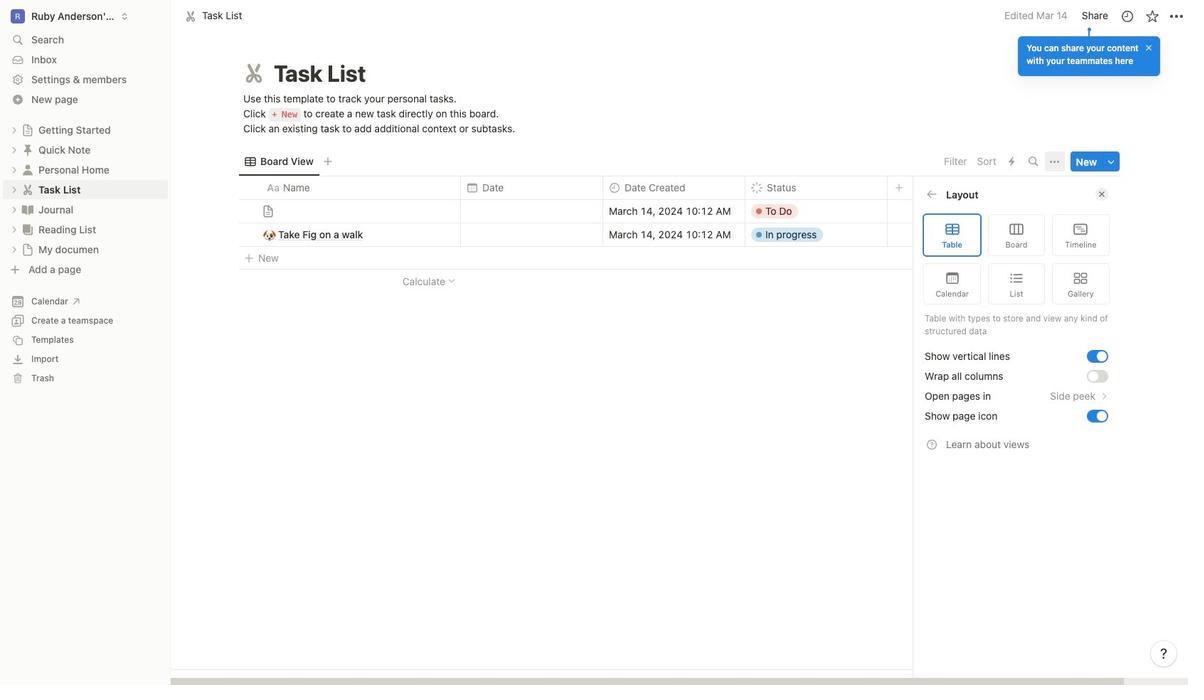 Task type: describe. For each thing, give the bounding box(es) containing it.
3 open image from the top
[[10, 245, 18, 254]]

4 open image from the top
[[10, 225, 18, 234]]

🐶 image
[[263, 226, 276, 243]]

3 open image from the top
[[10, 205, 18, 214]]

create and view automations image
[[1009, 157, 1015, 167]]



Task type: vqa. For each thing, say whether or not it's contained in the screenshot.
Open image
yes



Task type: locate. For each thing, give the bounding box(es) containing it.
2 vertical spatial open image
[[10, 245, 18, 254]]

favorite image
[[1145, 9, 1159, 23]]

open image
[[10, 126, 18, 134], [10, 165, 18, 174], [10, 205, 18, 214], [10, 225, 18, 234]]

open image
[[10, 145, 18, 154], [10, 185, 18, 194], [10, 245, 18, 254]]

tab list
[[239, 148, 940, 176]]

0 vertical spatial open image
[[10, 145, 18, 154]]

1 vertical spatial open image
[[10, 185, 18, 194]]

2 open image from the top
[[10, 165, 18, 174]]

tab
[[239, 152, 319, 172]]

updates image
[[1120, 9, 1134, 23]]

1 open image from the top
[[10, 145, 18, 154]]

change page icon image
[[241, 60, 267, 86], [21, 123, 34, 136], [21, 143, 35, 157], [21, 163, 35, 177], [21, 182, 35, 197], [21, 202, 35, 217], [21, 222, 35, 237], [21, 243, 34, 256]]

2 open image from the top
[[10, 185, 18, 194]]

1 open image from the top
[[10, 126, 18, 134]]



